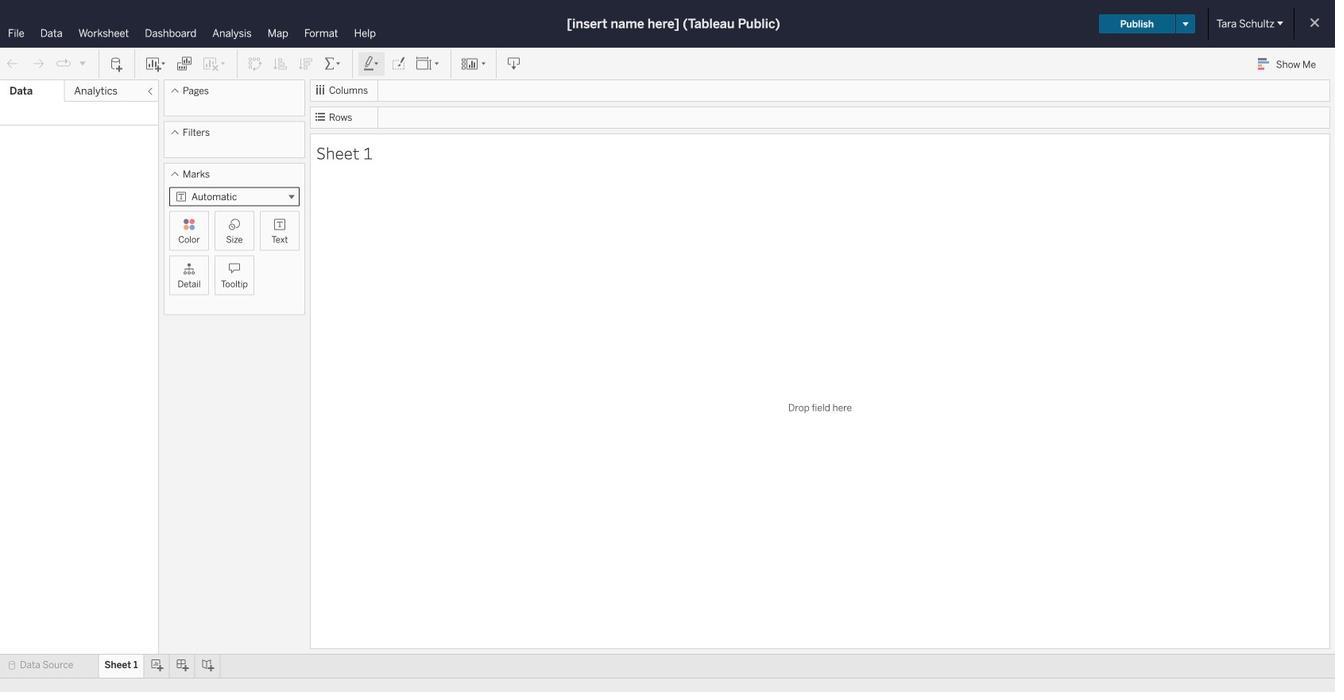 Task type: describe. For each thing, give the bounding box(es) containing it.
fit image
[[416, 56, 441, 72]]

0 horizontal spatial replay animation image
[[56, 56, 72, 72]]

swap rows and columns image
[[247, 56, 263, 72]]

totals image
[[324, 56, 343, 72]]

highlight image
[[363, 56, 381, 72]]

redo image
[[30, 56, 46, 72]]

format workbook image
[[390, 56, 406, 72]]

clear sheet image
[[202, 56, 227, 72]]

new data source image
[[109, 56, 125, 72]]

duplicate image
[[177, 56, 192, 72]]



Task type: locate. For each thing, give the bounding box(es) containing it.
1 horizontal spatial replay animation image
[[78, 58, 87, 68]]

undo image
[[5, 56, 21, 72]]

collapse image
[[146, 87, 155, 96]]

replay animation image
[[56, 56, 72, 72], [78, 58, 87, 68]]

download image
[[507, 56, 522, 72]]

replay animation image right redo "image" on the left of the page
[[56, 56, 72, 72]]

show/hide cards image
[[461, 56, 487, 72]]

sort ascending image
[[273, 56, 289, 72]]

sort descending image
[[298, 56, 314, 72]]

new worksheet image
[[145, 56, 167, 72]]

replay animation image left new data source 'image'
[[78, 58, 87, 68]]



Task type: vqa. For each thing, say whether or not it's contained in the screenshot.
1 to the left
no



